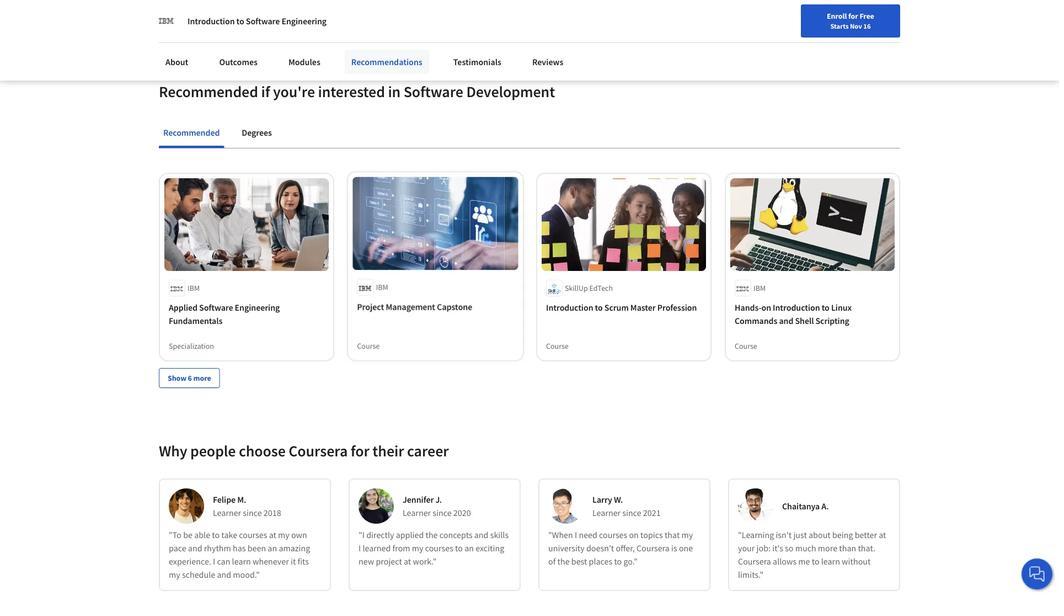 Task type: locate. For each thing, give the bounding box(es) containing it.
1 horizontal spatial at
[[404, 556, 411, 567]]

to left go."
[[614, 556, 622, 567]]

at inside "to be able to take courses at my own pace and rhythm has been an amazing experience. i can learn whenever it fits my schedule and mood."
[[269, 529, 276, 540]]

2 vertical spatial software
[[199, 302, 233, 313]]

0 vertical spatial your
[[769, 13, 784, 23]]

introduction
[[188, 15, 235, 26], [546, 302, 594, 313], [773, 302, 820, 313]]

2 an from the left
[[465, 542, 474, 553]]

for left their
[[351, 441, 370, 460]]

2 horizontal spatial coursera
[[738, 556, 771, 567]]

0 horizontal spatial your
[[738, 542, 755, 553]]

1 horizontal spatial courses
[[425, 542, 454, 553]]

recommendation tabs tab list
[[159, 119, 901, 148]]

my up one
[[682, 529, 693, 540]]

your down "learning
[[738, 542, 755, 553]]

at inside the '"i directly applied the concepts and skills i learned from my courses to an exciting new project at work."'
[[404, 556, 411, 567]]

your inside find your new career 'link'
[[769, 13, 784, 23]]

since
[[243, 507, 262, 518], [433, 507, 452, 518], [623, 507, 642, 518]]

learn down has
[[232, 556, 251, 567]]

at right better
[[879, 529, 887, 540]]

i left can
[[213, 556, 215, 567]]

courses inside the "when i need courses on topics that my university doesn't offer, coursera is one of the best places to go."
[[599, 529, 628, 540]]

1 learn from the left
[[232, 556, 251, 567]]

2 horizontal spatial learner
[[593, 507, 621, 518]]

hands-
[[735, 302, 762, 313]]

0 vertical spatial the
[[426, 529, 438, 540]]

2 learner from the left
[[403, 507, 431, 518]]

2 course from the left
[[546, 341, 569, 351]]

0 horizontal spatial on
[[629, 529, 639, 540]]

"i directly applied the concepts and skills i learned from my courses to an exciting new project at work."
[[359, 529, 509, 567]]

chat with us image
[[1029, 565, 1046, 583]]

m.
[[237, 494, 246, 505]]

2 horizontal spatial courses
[[599, 529, 628, 540]]

the inside the '"i directly applied the concepts and skills i learned from my courses to an exciting new project at work."'
[[426, 529, 438, 540]]

it
[[291, 556, 296, 567]]

courses up been
[[239, 529, 267, 540]]

if
[[261, 82, 270, 101]]

1 horizontal spatial software
[[246, 15, 280, 26]]

an down concepts
[[465, 542, 474, 553]]

own
[[291, 529, 307, 540]]

for up nov
[[849, 11, 859, 21]]

course for project management capstone
[[356, 341, 380, 351]]

the right applied
[[426, 529, 438, 540]]

courses up offer,
[[599, 529, 628, 540]]

career
[[801, 13, 823, 23]]

2021
[[643, 507, 661, 518]]

1 vertical spatial on
[[629, 529, 639, 540]]

find your new career
[[753, 13, 823, 23]]

go."
[[624, 556, 638, 567]]

engineering inside applied software engineering fundamentals
[[235, 302, 280, 313]]

to inside hands-on introduction to linux commands and shell scripting
[[822, 302, 830, 313]]

at down 2018
[[269, 529, 276, 540]]

3 course from the left
[[735, 341, 758, 351]]

more right 6
[[193, 373, 211, 383]]

0 horizontal spatial more
[[193, 373, 211, 383]]

the inside the "when i need courses on topics that my university doesn't offer, coursera is one of the best places to go."
[[558, 556, 570, 567]]

recommended button
[[159, 119, 224, 146]]

amazing
[[279, 542, 310, 553]]

skillup
[[565, 283, 588, 293]]

has
[[233, 542, 246, 553]]

1 horizontal spatial learner
[[403, 507, 431, 518]]

management
[[386, 301, 436, 312]]

learner for felipe
[[213, 507, 241, 518]]

the right of
[[558, 556, 570, 567]]

learned
[[363, 542, 391, 553]]

coursera
[[289, 441, 348, 460], [637, 542, 670, 553], [738, 556, 771, 567]]

learn inside "to be able to take courses at my own pace and rhythm has been an amazing experience. i can learn whenever it fits my schedule and mood."
[[232, 556, 251, 567]]

about link
[[159, 50, 195, 74]]

0 horizontal spatial learner
[[213, 507, 241, 518]]

"learning isn't just about being better at your job: it's so much more than that. coursera allows me to learn without limits."
[[738, 529, 887, 580]]

i left the need
[[575, 529, 577, 540]]

on up offer,
[[629, 529, 639, 540]]

to down concepts
[[455, 542, 463, 553]]

0 horizontal spatial at
[[269, 529, 276, 540]]

i inside "to be able to take courses at my own pace and rhythm has been an amazing experience. i can learn whenever it fits my schedule and mood."
[[213, 556, 215, 567]]

and up exciting
[[475, 529, 489, 540]]

that.
[[858, 542, 876, 553]]

chaitanya
[[783, 500, 820, 512]]

to up rhythm on the bottom left
[[212, 529, 220, 540]]

learner down larry
[[593, 507, 621, 518]]

english
[[848, 12, 875, 23]]

1 horizontal spatial an
[[465, 542, 474, 553]]

and up experience.
[[188, 542, 202, 553]]

introduction up shell
[[773, 302, 820, 313]]

2 learn from the left
[[822, 556, 840, 567]]

2 horizontal spatial at
[[879, 529, 887, 540]]

on
[[762, 302, 772, 313], [629, 529, 639, 540]]

exciting
[[476, 542, 505, 553]]

skillup edtech
[[565, 283, 613, 293]]

your right 'find'
[[769, 13, 784, 23]]

show
[[168, 373, 186, 383]]

1 vertical spatial your
[[738, 542, 755, 553]]

0 vertical spatial i
[[575, 529, 577, 540]]

1 since from the left
[[243, 507, 262, 518]]

0 vertical spatial on
[[762, 302, 772, 313]]

outcomes link
[[213, 50, 264, 74]]

larry
[[593, 494, 613, 505]]

16
[[864, 22, 871, 30]]

english button
[[828, 0, 895, 36]]

1 horizontal spatial learn
[[822, 556, 840, 567]]

career
[[407, 441, 449, 460]]

None search field
[[157, 7, 422, 29]]

more inside "learning isn't just about being better at your job: it's so much more than that. coursera allows me to learn without limits."
[[818, 542, 838, 553]]

0 vertical spatial recommended
[[159, 82, 258, 101]]

1 an from the left
[[268, 542, 277, 553]]

than
[[840, 542, 857, 553]]

since down j.
[[433, 507, 452, 518]]

for
[[849, 11, 859, 21], [351, 441, 370, 460]]

to inside the "when i need courses on topics that my university doesn't offer, coursera is one of the best places to go."
[[614, 556, 622, 567]]

and left shell
[[780, 315, 794, 326]]

0 horizontal spatial learn
[[232, 556, 251, 567]]

an inside the '"i directly applied the concepts and skills i learned from my courses to an exciting new project at work."'
[[465, 542, 474, 553]]

i inside the "when i need courses on topics that my university doesn't offer, coursera is one of the best places to go."
[[575, 529, 577, 540]]

software right in
[[404, 82, 464, 101]]

1 horizontal spatial ibm
[[376, 282, 388, 292]]

since for m.
[[243, 507, 262, 518]]

0 horizontal spatial for
[[351, 441, 370, 460]]

being
[[833, 529, 854, 540]]

courses up work."
[[425, 542, 454, 553]]

1 horizontal spatial more
[[818, 542, 838, 553]]

learner for larry
[[593, 507, 621, 518]]

2 since from the left
[[433, 507, 452, 518]]

1 horizontal spatial your
[[769, 13, 784, 23]]

learner down felipe
[[213, 507, 241, 518]]

allows
[[773, 556, 797, 567]]

since for j.
[[433, 507, 452, 518]]

an
[[268, 542, 277, 553], [465, 542, 474, 553]]

i
[[575, 529, 577, 540], [359, 542, 361, 553], [213, 556, 215, 567]]

interested
[[318, 82, 385, 101]]

learner down jennifer
[[403, 507, 431, 518]]

0 vertical spatial more
[[193, 373, 211, 383]]

scripting
[[816, 315, 850, 326]]

2 horizontal spatial course
[[735, 341, 758, 351]]

0 vertical spatial software
[[246, 15, 280, 26]]

my inside the "when i need courses on topics that my university doesn't offer, coursera is one of the best places to go."
[[682, 529, 693, 540]]

software up fundamentals
[[199, 302, 233, 313]]

to right me
[[812, 556, 820, 567]]

learn down the than
[[822, 556, 840, 567]]

3 since from the left
[[623, 507, 642, 518]]

since inside larry w. learner since 2021
[[623, 507, 642, 518]]

master
[[631, 302, 656, 313]]

0 horizontal spatial engineering
[[235, 302, 280, 313]]

your inside "learning isn't just about being better at your job: it's so much more than that. coursera allows me to learn without limits."
[[738, 542, 755, 553]]

isn't
[[776, 529, 792, 540]]

to up the scripting
[[822, 302, 830, 313]]

0 horizontal spatial software
[[199, 302, 233, 313]]

recommended inside button
[[163, 127, 220, 138]]

3 learner from the left
[[593, 507, 621, 518]]

an inside "to be able to take courses at my own pace and rhythm has been an amazing experience. i can learn whenever it fits my schedule and mood."
[[268, 542, 277, 553]]

since inside the felipe m. learner since 2018
[[243, 507, 262, 518]]

at inside "learning isn't just about being better at your job: it's so much more than that. coursera allows me to learn without limits."
[[879, 529, 887, 540]]

you're
[[273, 82, 315, 101]]

learner inside jennifer j. learner since 2020
[[403, 507, 431, 518]]

project
[[356, 301, 384, 312]]

introduction for introduction to software engineering
[[188, 15, 235, 26]]

recommended for recommended
[[163, 127, 220, 138]]

applied
[[396, 529, 424, 540]]

since down "w."
[[623, 507, 642, 518]]

outcomes
[[219, 56, 258, 67]]

1 vertical spatial for
[[351, 441, 370, 460]]

testimonials link
[[447, 50, 508, 74]]

1 horizontal spatial for
[[849, 11, 859, 21]]

1 vertical spatial more
[[818, 542, 838, 553]]

2 horizontal spatial i
[[575, 529, 577, 540]]

hands-on introduction to linux commands and shell scripting
[[735, 302, 852, 326]]

"to be able to take courses at my own pace and rhythm has been an amazing experience. i can learn whenever it fits my schedule and mood."
[[169, 529, 310, 580]]

1 vertical spatial software
[[404, 82, 464, 101]]

concepts
[[440, 529, 473, 540]]

0 horizontal spatial course
[[356, 341, 380, 351]]

1 course from the left
[[356, 341, 380, 351]]

an up whenever
[[268, 542, 277, 553]]

1 vertical spatial i
[[359, 542, 361, 553]]

1 horizontal spatial introduction
[[546, 302, 594, 313]]

learner inside larry w. learner since 2021
[[593, 507, 621, 518]]

scrum
[[605, 302, 629, 313]]

since inside jennifer j. learner since 2020
[[433, 507, 452, 518]]

learner inside the felipe m. learner since 2018
[[213, 507, 241, 518]]

1 learner from the left
[[213, 507, 241, 518]]

ibm up hands-
[[754, 283, 766, 293]]

introduction right ibm icon
[[188, 15, 235, 26]]

0 horizontal spatial courses
[[239, 529, 267, 540]]

0 horizontal spatial an
[[268, 542, 277, 553]]

1 horizontal spatial coursera
[[637, 542, 670, 553]]

1 vertical spatial coursera
[[637, 542, 670, 553]]

1 vertical spatial engineering
[[235, 302, 280, 313]]

degrees
[[242, 127, 272, 138]]

0 horizontal spatial introduction
[[188, 15, 235, 26]]

1 vertical spatial recommended
[[163, 127, 220, 138]]

software
[[246, 15, 280, 26], [404, 82, 464, 101], [199, 302, 233, 313]]

0 horizontal spatial coursera
[[289, 441, 348, 460]]

"i
[[359, 529, 365, 540]]

new
[[359, 556, 374, 567]]

for inside enroll for free starts nov 16
[[849, 11, 859, 21]]

introduction down skillup at the top right
[[546, 302, 594, 313]]

been
[[248, 542, 266, 553]]

w.
[[614, 494, 623, 505]]

1 horizontal spatial i
[[359, 542, 361, 553]]

ibm up 'applied'
[[188, 283, 200, 293]]

learner
[[213, 507, 241, 518], [403, 507, 431, 518], [593, 507, 621, 518]]

1 horizontal spatial on
[[762, 302, 772, 313]]

2 horizontal spatial ibm
[[754, 283, 766, 293]]

more down about in the right of the page
[[818, 542, 838, 553]]

ibm
[[376, 282, 388, 292], [188, 283, 200, 293], [754, 283, 766, 293]]

1 horizontal spatial course
[[546, 341, 569, 351]]

2 vertical spatial coursera
[[738, 556, 771, 567]]

1 horizontal spatial since
[[433, 507, 452, 518]]

my up work."
[[412, 542, 424, 553]]

0 horizontal spatial i
[[213, 556, 215, 567]]

learn inside "learning isn't just about being better at your job: it's so much more than that. coursera allows me to learn without limits."
[[822, 556, 840, 567]]

"when i need courses on topics that my university doesn't offer, coursera is one of the best places to go."
[[549, 529, 693, 567]]

ibm for applied
[[188, 283, 200, 293]]

at for courses
[[269, 529, 276, 540]]

2 horizontal spatial since
[[623, 507, 642, 518]]

0 horizontal spatial the
[[426, 529, 438, 540]]

capstone
[[438, 301, 474, 312]]

0 horizontal spatial ibm
[[188, 283, 200, 293]]

ibm up project
[[376, 282, 388, 292]]

your
[[769, 13, 784, 23], [738, 542, 755, 553]]

1 horizontal spatial the
[[558, 556, 570, 567]]

and inside the '"i directly applied the concepts and skills i learned from my courses to an exciting new project at work."'
[[475, 529, 489, 540]]

why people choose coursera for their career
[[159, 441, 449, 460]]

project management capstone link
[[356, 300, 516, 313]]

software up outcomes link
[[246, 15, 280, 26]]

just
[[794, 529, 807, 540]]

2 horizontal spatial introduction
[[773, 302, 820, 313]]

"when
[[549, 529, 573, 540]]

at down the from
[[404, 556, 411, 567]]

0 vertical spatial for
[[849, 11, 859, 21]]

to inside "learning isn't just about being better at your job: it's so much more than that. coursera allows me to learn without limits."
[[812, 556, 820, 567]]

0 horizontal spatial since
[[243, 507, 262, 518]]

i down "i
[[359, 542, 361, 553]]

1 vertical spatial the
[[558, 556, 570, 567]]

0 vertical spatial engineering
[[282, 15, 327, 26]]

since down m.
[[243, 507, 262, 518]]

on up commands
[[762, 302, 772, 313]]

2 vertical spatial i
[[213, 556, 215, 567]]

schedule
[[182, 569, 215, 580]]

new
[[785, 13, 800, 23]]



Task type: vqa. For each thing, say whether or not it's contained in the screenshot.
topmost Recommended
yes



Task type: describe. For each thing, give the bounding box(es) containing it.
so
[[785, 542, 794, 553]]

about
[[809, 529, 831, 540]]

larry w. learner since 2021
[[593, 494, 661, 518]]

applied software engineering fundamentals link
[[169, 301, 325, 327]]

shell
[[796, 315, 814, 326]]

experience.
[[169, 556, 211, 567]]

reviews
[[533, 56, 564, 67]]

development
[[467, 82, 555, 101]]

recommendations
[[351, 56, 423, 67]]

my left own
[[278, 529, 290, 540]]

project
[[376, 556, 402, 567]]

job:
[[757, 542, 771, 553]]

to inside the '"i directly applied the concepts and skills i learned from my courses to an exciting new project at work."'
[[455, 542, 463, 553]]

collection element
[[152, 149, 907, 406]]

my inside the '"i directly applied the concepts and skills i learned from my courses to an exciting new project at work."'
[[412, 542, 424, 553]]

be
[[183, 529, 193, 540]]

to left scrum
[[595, 302, 603, 313]]

pace
[[169, 542, 186, 553]]

introduction for introduction to scrum master profession
[[546, 302, 594, 313]]

project management capstone
[[356, 301, 474, 312]]

software inside applied software engineering fundamentals
[[199, 302, 233, 313]]

show notifications image
[[911, 14, 924, 27]]

introduction inside hands-on introduction to linux commands and shell scripting
[[773, 302, 820, 313]]

work."
[[413, 556, 437, 567]]

choose
[[239, 441, 286, 460]]

coursera inside the "when i need courses on topics that my university doesn't offer, coursera is one of the best places to go."
[[637, 542, 670, 553]]

enroll for free starts nov 16
[[827, 11, 875, 30]]

"to
[[169, 529, 182, 540]]

recommended for recommended if you're interested in software development
[[159, 82, 258, 101]]

why
[[159, 441, 187, 460]]

commands
[[735, 315, 778, 326]]

me
[[799, 556, 810, 567]]

their
[[373, 441, 404, 460]]

in
[[388, 82, 401, 101]]

and down can
[[217, 569, 231, 580]]

rhythm
[[204, 542, 231, 553]]

skills
[[490, 529, 509, 540]]

modules link
[[282, 50, 327, 74]]

to inside "to be able to take courses at my own pace and rhythm has been an amazing experience. i can learn whenever it fits my schedule and mood."
[[212, 529, 220, 540]]

offer,
[[616, 542, 635, 553]]

courses inside "to be able to take courses at my own pace and rhythm has been an amazing experience. i can learn whenever it fits my schedule and mood."
[[239, 529, 267, 540]]

testimonials
[[454, 56, 502, 67]]

felipe m. learner since 2018
[[213, 494, 281, 518]]

can
[[217, 556, 230, 567]]

ibm for project
[[376, 282, 388, 292]]

a.
[[822, 500, 829, 512]]

more inside show 6 more button
[[193, 373, 211, 383]]

chaitanya a.
[[783, 500, 829, 512]]

directly
[[367, 529, 394, 540]]

nov
[[850, 22, 863, 30]]

whenever
[[253, 556, 289, 567]]

topics
[[641, 529, 663, 540]]

applied software engineering fundamentals
[[169, 302, 280, 326]]

"learning
[[738, 529, 774, 540]]

jennifer
[[403, 494, 434, 505]]

take
[[222, 529, 237, 540]]

mood."
[[233, 569, 260, 580]]

coursera inside "learning isn't just about being better at your job: it's so much more than that. coursera allows me to learn without limits."
[[738, 556, 771, 567]]

enroll
[[827, 11, 847, 21]]

show 6 more
[[168, 373, 211, 383]]

2018
[[264, 507, 281, 518]]

since for w.
[[623, 507, 642, 518]]

without
[[842, 556, 871, 567]]

university
[[549, 542, 585, 553]]

0 vertical spatial coursera
[[289, 441, 348, 460]]

recommended if you're interested in software development
[[159, 82, 555, 101]]

to up outcomes link
[[237, 15, 244, 26]]

at for better
[[879, 529, 887, 540]]

course for hands-on introduction to linux commands and shell scripting
[[735, 341, 758, 351]]

on inside the "when i need courses on topics that my university doesn't offer, coursera is one of the best places to go."
[[629, 529, 639, 540]]

on inside hands-on introduction to linux commands and shell scripting
[[762, 302, 772, 313]]

learner for jennifer
[[403, 507, 431, 518]]

linux
[[832, 302, 852, 313]]

best
[[572, 556, 587, 567]]

about
[[166, 56, 188, 67]]

fits
[[298, 556, 309, 567]]

introduction to scrum master profession link
[[546, 301, 702, 314]]

learn for has
[[232, 556, 251, 567]]

courses inside the '"i directly applied the concepts and skills i learned from my courses to an exciting new project at work."'
[[425, 542, 454, 553]]

ibm image
[[159, 13, 174, 29]]

introduction to scrum master profession
[[546, 302, 697, 313]]

better
[[855, 529, 878, 540]]

hands-on introduction to linux commands and shell scripting link
[[735, 301, 891, 327]]

free
[[860, 11, 875, 21]]

of
[[549, 556, 556, 567]]

places
[[589, 556, 613, 567]]

i inside the '"i directly applied the concepts and skills i learned from my courses to an exciting new project at work."'
[[359, 542, 361, 553]]

learn for more
[[822, 556, 840, 567]]

course for introduction to scrum master profession
[[546, 341, 569, 351]]

and inside hands-on introduction to linux commands and shell scripting
[[780, 315, 794, 326]]

2020
[[454, 507, 471, 518]]

my down experience.
[[169, 569, 180, 580]]

find
[[753, 13, 768, 23]]

6
[[188, 373, 192, 383]]

limits."
[[738, 569, 764, 580]]

degrees button
[[237, 119, 276, 146]]

is
[[672, 542, 678, 553]]

introduction to software engineering
[[188, 15, 327, 26]]

1 horizontal spatial engineering
[[282, 15, 327, 26]]

reviews link
[[526, 50, 570, 74]]

fundamentals
[[169, 315, 223, 326]]

that
[[665, 529, 680, 540]]

starts
[[831, 22, 849, 30]]

one
[[679, 542, 693, 553]]

people
[[190, 441, 236, 460]]

2 horizontal spatial software
[[404, 82, 464, 101]]

much
[[796, 542, 817, 553]]

ibm for hands-
[[754, 283, 766, 293]]

doesn't
[[587, 542, 614, 553]]

j.
[[436, 494, 442, 505]]



